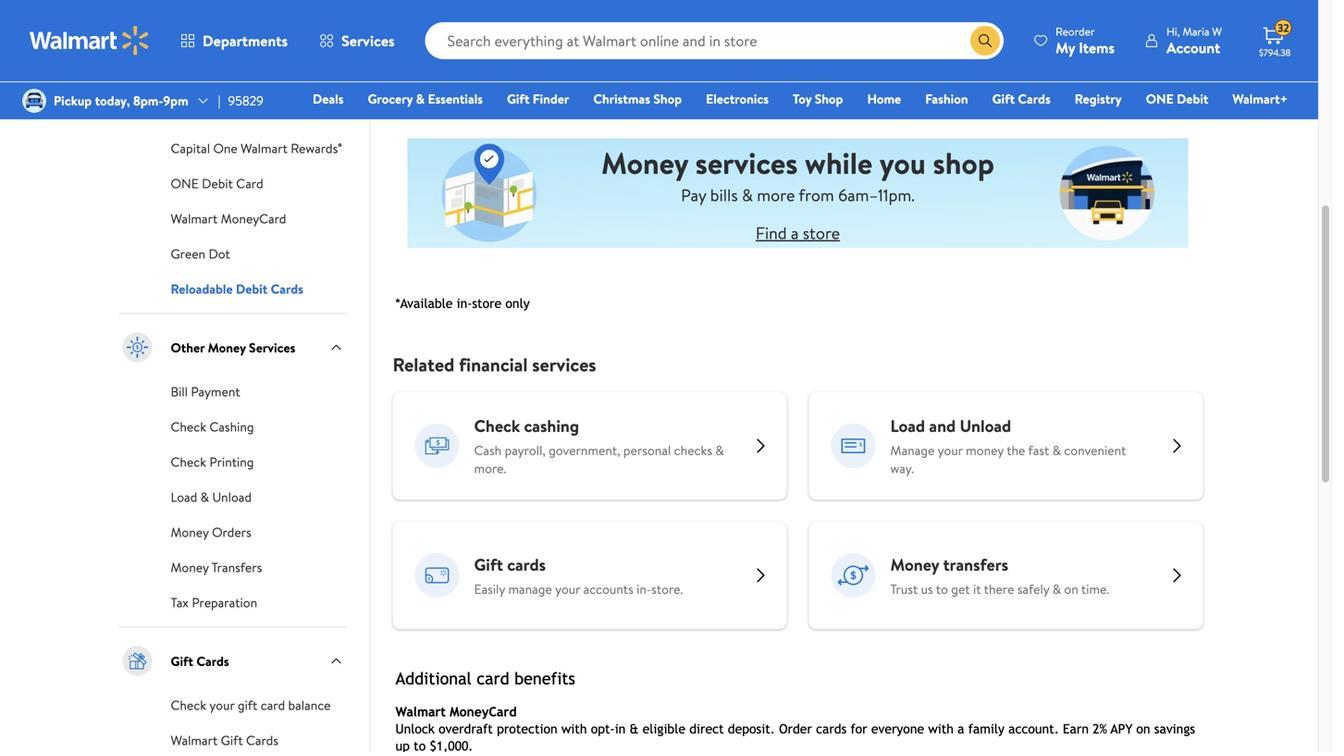 Task type: locate. For each thing, give the bounding box(es) containing it.
to inside money transfers trust us to get it there safely & on time.
[[936, 580, 949, 598]]

debit inside one debit card link
[[202, 174, 233, 192]]

how up 'electronics'
[[724, 64, 748, 82]]

gift up the 'easily'
[[474, 553, 503, 576]]

your inside load and unload manage your money the fast & convenient way.
[[938, 442, 963, 460]]

on left time.
[[1065, 580, 1079, 598]]

walmart
[[241, 139, 288, 157], [171, 210, 218, 228], [171, 732, 218, 750]]

0 horizontal spatial load
[[171, 488, 197, 506]]

how for 3%
[[447, 64, 470, 82]]

1 cash from the left
[[451, 8, 476, 26]]

1 vertical spatial services
[[249, 338, 296, 357]]

one debit card link
[[171, 173, 263, 193]]

0 horizontal spatial cash
[[451, 8, 476, 26]]

 image
[[22, 89, 46, 113]]

debit right reloadable
[[236, 280, 268, 298]]

on
[[818, 8, 832, 26], [1065, 580, 1079, 598]]

unload down the 'printing'
[[212, 488, 252, 506]]

trust
[[891, 580, 918, 598]]

bill payment
[[171, 383, 240, 401]]

shop right toy
[[815, 90, 844, 108]]

& inside "check cashing cash payroll, government, personal checks & more."
[[716, 442, 724, 460]]

1 see how from the left
[[423, 64, 470, 82]]

qualifying
[[1090, 8, 1145, 26]]

your for and
[[938, 442, 963, 460]]

check up walmart gift cards link
[[171, 696, 206, 714]]

1 vertical spatial a
[[408, 27, 414, 45]]

check up load & unload link
[[171, 453, 206, 471]]

load up money orders link
[[171, 488, 197, 506]]

1 horizontal spatial unload
[[960, 415, 1012, 438]]

bills
[[711, 184, 738, 207]]

see down 3%
[[446, 27, 467, 45]]

debit inside reloadable debit cards 'link'
[[236, 280, 268, 298]]

1 horizontal spatial on
[[1065, 580, 1079, 598]]

find a store link
[[756, 222, 840, 245]]

cards inside 'link'
[[271, 280, 303, 298]]

reorder
[[1056, 24, 1095, 39]]

debit left the card
[[202, 174, 233, 192]]

2 back from the left
[[742, 8, 768, 26]]

printing
[[210, 453, 254, 471]]

2 horizontal spatial see how
[[979, 64, 1025, 82]]

a right the make in the right top of the page
[[1081, 8, 1087, 26]]

gift
[[238, 696, 258, 714]]

gift finder
[[507, 90, 569, 108]]

load
[[891, 415, 926, 438], [171, 488, 197, 506]]

0 horizontal spatial to
[[592, 8, 604, 26]]

money inside money transfers trust us to get it there safely & on time.
[[891, 553, 940, 576]]

finder
[[533, 90, 569, 108]]

2 horizontal spatial how
[[1002, 64, 1025, 82]]

1 horizontal spatial cash
[[714, 8, 739, 26]]

departments button
[[165, 19, 304, 63]]

you left shop
[[880, 142, 926, 184]]

& right bills
[[742, 184, 753, 207]]

0 horizontal spatial a
[[408, 27, 414, 45]]

gift finder link
[[499, 89, 578, 109]]

cards
[[507, 553, 546, 576]]

0 horizontal spatial one
[[171, 174, 199, 192]]

0 horizontal spatial your
[[210, 696, 235, 714]]

cards up check your gift card balance link
[[196, 652, 229, 670]]

0 vertical spatial services
[[696, 142, 798, 184]]

see for get 3% cash back at walmart, up to $50 a year. see terms.
[[423, 64, 444, 82]]

cards down "moneycard"
[[271, 280, 303, 298]]

1 horizontal spatial gift cards
[[993, 90, 1051, 108]]

1 horizontal spatial back
[[742, 8, 768, 26]]

gift right fashion
[[993, 90, 1015, 108]]

cards left registry link
[[1018, 90, 1051, 108]]

get 3% cash back at walmart, up to $50 a year. see terms.
[[408, 8, 629, 45]]

up
[[575, 8, 589, 26]]

see how up 'gift cards' link
[[979, 64, 1025, 82]]

2 list item from the left
[[659, 0, 937, 101]]

load for &
[[171, 488, 197, 506]]

see how for 3%
[[423, 64, 470, 82]]

one
[[1146, 90, 1174, 108], [171, 174, 199, 192]]

1 vertical spatial on
[[1065, 580, 1079, 598]]

debit down account
[[1177, 90, 1209, 108]]

check down bill
[[171, 418, 206, 436]]

unload for &
[[212, 488, 252, 506]]

dot
[[209, 245, 230, 263]]

see how up 'electronics'
[[701, 64, 748, 82]]

cash right 3%
[[451, 8, 476, 26]]

list
[[382, 0, 1215, 101]]

0 vertical spatial load
[[891, 415, 926, 438]]

gift inside gift cards easily manage your accounts in-store.
[[474, 553, 503, 576]]

toy shop link
[[785, 89, 852, 109]]

hi,
[[1167, 24, 1181, 39]]

& inside grocery & essentials link
[[416, 90, 425, 108]]

see for save when you make a qualifying direct deposit. no monthly fees!*
[[979, 64, 999, 82]]

2 cash from the left
[[714, 8, 739, 26]]

1 vertical spatial load
[[171, 488, 197, 506]]

your inside gift cards easily manage your accounts in-store.
[[555, 580, 581, 598]]

2 vertical spatial walmart
[[171, 732, 218, 750]]

0 horizontal spatial back
[[479, 8, 505, 26]]

one for one debit
[[1146, 90, 1174, 108]]

walmart down check your gift card balance
[[171, 732, 218, 750]]

money down christmas shop
[[602, 142, 688, 184]]

1 horizontal spatial shop
[[815, 90, 844, 108]]

a
[[1081, 8, 1087, 26], [408, 27, 414, 45], [791, 222, 799, 245]]

a left year.
[[408, 27, 414, 45]]

how for when
[[1002, 64, 1025, 82]]

check for printing
[[171, 453, 206, 471]]

walmart moneycard
[[171, 210, 286, 228]]

cash inside "get 3% cash back at walmart, up to $50 a year. see terms."
[[451, 8, 476, 26]]

back up the terms.
[[479, 8, 505, 26]]

8pm-
[[133, 92, 163, 110]]

load & unload
[[171, 488, 252, 506]]

gift cards easily manage your accounts in-store.
[[474, 553, 683, 598]]

money
[[966, 442, 1004, 460]]

to right us
[[936, 580, 949, 598]]

1 horizontal spatial to
[[936, 580, 949, 598]]

christmas
[[594, 90, 651, 108]]

on inside earn cash back rewards on everyday shopping & fuel.
[[818, 8, 832, 26]]

& inside load & unload link
[[201, 488, 209, 506]]

money for transfers
[[891, 553, 940, 576]]

how
[[447, 64, 470, 82], [724, 64, 748, 82], [1002, 64, 1025, 82]]

reorder my items
[[1056, 24, 1115, 58]]

0 horizontal spatial on
[[818, 8, 832, 26]]

Search search field
[[425, 22, 1004, 59]]

money inside money services while you shop pay bills & more from 6am–11pm.
[[602, 142, 688, 184]]

cash up shopping
[[714, 8, 739, 26]]

gift cards link
[[984, 89, 1059, 109]]

money for transfers
[[171, 559, 209, 577]]

check up 'cash'
[[474, 415, 520, 438]]

see how up essentials
[[423, 64, 470, 82]]

1 vertical spatial gift cards
[[171, 652, 229, 670]]

1 horizontal spatial your
[[555, 580, 581, 598]]

0 vertical spatial on
[[818, 8, 832, 26]]

0 horizontal spatial how
[[447, 64, 470, 82]]

1 vertical spatial services
[[532, 352, 597, 378]]

on inside money transfers trust us to get it there safely & on time.
[[1065, 580, 1079, 598]]

credit & debit
[[171, 95, 253, 113]]

& right fast
[[1053, 442, 1061, 460]]

1 vertical spatial one
[[171, 174, 199, 192]]

how up essentials
[[447, 64, 470, 82]]

list item containing earn cash back rewards on everyday shopping & fuel.
[[659, 0, 937, 101]]

money
[[602, 142, 688, 184], [208, 338, 246, 357], [171, 523, 209, 541], [891, 553, 940, 576], [171, 559, 209, 577]]

1 horizontal spatial services
[[342, 31, 395, 51]]

1 horizontal spatial you
[[1025, 8, 1045, 26]]

cards down 'card'
[[246, 732, 279, 750]]

rewards
[[771, 8, 815, 26]]

0 vertical spatial gift cards
[[993, 90, 1051, 108]]

debit inside one debit link
[[1177, 90, 1209, 108]]

a inside the save when you make a qualifying direct deposit. no monthly fees!*
[[1081, 8, 1087, 26]]

find a store
[[756, 222, 840, 245]]

services left year.
[[342, 31, 395, 51]]

unload inside load & unload link
[[212, 488, 252, 506]]

a right find
[[791, 222, 799, 245]]

transfers
[[212, 559, 262, 577]]

& right "safely"
[[1053, 580, 1062, 598]]

&
[[739, 27, 748, 45], [416, 90, 425, 108], [210, 95, 219, 113], [742, 184, 753, 207], [716, 442, 724, 460], [1053, 442, 1061, 460], [201, 488, 209, 506], [1053, 580, 1062, 598]]

& right grocery
[[416, 90, 425, 108]]

shop
[[933, 142, 995, 184]]

1 horizontal spatial a
[[791, 222, 799, 245]]

load for and
[[891, 415, 926, 438]]

unload up money
[[960, 415, 1012, 438]]

load & unload link
[[171, 486, 252, 507]]

1 horizontal spatial load
[[891, 415, 926, 438]]

affirm link
[[171, 35, 208, 55]]

& up money orders link
[[201, 488, 209, 506]]

green
[[171, 245, 206, 263]]

services button
[[304, 19, 411, 63]]

money up trust
[[891, 553, 940, 576]]

0 horizontal spatial services
[[532, 352, 597, 378]]

one down account
[[1146, 90, 1174, 108]]

how for cash
[[724, 64, 748, 82]]

1 vertical spatial to
[[936, 580, 949, 598]]

0 vertical spatial unload
[[960, 415, 1012, 438]]

0 horizontal spatial shop
[[654, 90, 682, 108]]

walmart up green dot link
[[171, 210, 218, 228]]

how up 'gift cards' link
[[1002, 64, 1025, 82]]

1 horizontal spatial how
[[724, 64, 748, 82]]

shop right christmas
[[654, 90, 682, 108]]

load up the manage
[[891, 415, 926, 438]]

32
[[1278, 20, 1290, 36]]

check inside "check cashing cash payroll, government, personal checks & more."
[[474, 415, 520, 438]]

2 horizontal spatial your
[[938, 442, 963, 460]]

load inside load and unload manage your money the fast & convenient way.
[[891, 415, 926, 438]]

easily
[[474, 580, 505, 598]]

0 horizontal spatial see how
[[423, 64, 470, 82]]

related financial services
[[393, 352, 597, 378]]

home link
[[859, 89, 910, 109]]

deals
[[313, 90, 344, 108]]

debit
[[1177, 90, 1209, 108], [222, 95, 253, 113], [202, 174, 233, 192], [236, 280, 268, 298]]

check
[[474, 415, 520, 438], [171, 418, 206, 436], [171, 453, 206, 471], [171, 696, 206, 714]]

debit for one debit
[[1177, 90, 1209, 108]]

your right the manage in the left bottom of the page
[[555, 580, 581, 598]]

0 vertical spatial to
[[592, 8, 604, 26]]

3 how from the left
[[1002, 64, 1025, 82]]

1 shop from the left
[[654, 90, 682, 108]]

3 see how from the left
[[979, 64, 1025, 82]]

2 how from the left
[[724, 64, 748, 82]]

0 vertical spatial a
[[1081, 8, 1087, 26]]

gift cards down tax preparation
[[171, 652, 229, 670]]

services down reloadable debit cards
[[249, 338, 296, 357]]

preparation
[[192, 594, 257, 612]]

2 horizontal spatial a
[[1081, 8, 1087, 26]]

money down load & unload
[[171, 523, 209, 541]]

money services while you shop pay bills & more from 6am–11pm.
[[602, 142, 995, 207]]

1 horizontal spatial one
[[1146, 90, 1174, 108]]

back up fuel. at the top right of page
[[742, 8, 768, 26]]

1 list item from the left
[[382, 0, 659, 101]]

deposit.
[[963, 27, 1007, 45]]

walmart up the card
[[241, 139, 288, 157]]

convenient
[[1065, 442, 1127, 460]]

one for one debit card
[[171, 174, 199, 192]]

0 horizontal spatial unload
[[212, 488, 252, 506]]

see up grocery & essentials
[[423, 64, 444, 82]]

deals link
[[305, 89, 352, 109]]

time.
[[1082, 580, 1110, 598]]

see inside "get 3% cash back at walmart, up to $50 a year. see terms."
[[446, 27, 467, 45]]

one down capital on the top of page
[[171, 174, 199, 192]]

3 list item from the left
[[937, 0, 1215, 101]]

0 vertical spatial you
[[1025, 8, 1045, 26]]

1 horizontal spatial services
[[696, 142, 798, 184]]

back inside "get 3% cash back at walmart, up to $50 a year. see terms."
[[479, 8, 505, 26]]

1 vertical spatial unload
[[212, 488, 252, 506]]

debit for reloadable debit cards
[[236, 280, 268, 298]]

& right checks
[[716, 442, 724, 460]]

toy shop
[[793, 90, 844, 108]]

see down search search field
[[701, 64, 721, 82]]

money up tax
[[171, 559, 209, 577]]

w
[[1213, 24, 1223, 39]]

walmart for walmart gift cards
[[171, 732, 218, 750]]

see down search icon
[[979, 64, 999, 82]]

2 shop from the left
[[815, 90, 844, 108]]

1 horizontal spatial see how
[[701, 64, 748, 82]]

orders
[[212, 523, 252, 541]]

safely
[[1018, 580, 1050, 598]]

& inside load and unload manage your money the fast & convenient way.
[[1053, 442, 1061, 460]]

financial
[[459, 352, 528, 378]]

2 see how from the left
[[701, 64, 748, 82]]

check cashing link
[[171, 416, 254, 436]]

the
[[1007, 442, 1026, 460]]

1 vertical spatial your
[[555, 580, 581, 598]]

transfers
[[944, 553, 1009, 576]]

back inside earn cash back rewards on everyday shopping & fuel.
[[742, 8, 768, 26]]

list item containing save when you make a qualifying direct deposit. no monthly fees!*
[[937, 0, 1215, 101]]

on right rewards
[[818, 8, 832, 26]]

$794.38
[[1260, 46, 1291, 59]]

check cashing cash payroll, government, personal checks & more.
[[474, 415, 724, 478]]

0 vertical spatial one
[[1146, 90, 1174, 108]]

your down 'and'
[[938, 442, 963, 460]]

0 vertical spatial your
[[938, 442, 963, 460]]

manage
[[508, 580, 552, 598]]

to inside "get 3% cash back at walmart, up to $50 a year. see terms."
[[592, 8, 604, 26]]

to right "up"
[[592, 8, 604, 26]]

gift cards down no at the right
[[993, 90, 1051, 108]]

items
[[1079, 37, 1115, 58]]

0 horizontal spatial you
[[880, 142, 926, 184]]

unload inside load and unload manage your money the fast & convenient way.
[[960, 415, 1012, 438]]

your left the gift
[[210, 696, 235, 714]]

0 vertical spatial services
[[342, 31, 395, 51]]

1 vertical spatial you
[[880, 142, 926, 184]]

gift cards inside 'gift cards' link
[[993, 90, 1051, 108]]

list item
[[382, 0, 659, 101], [659, 0, 937, 101], [937, 0, 1215, 101]]

1 how from the left
[[447, 64, 470, 82]]

1 vertical spatial walmart
[[171, 210, 218, 228]]

credit
[[171, 95, 207, 113]]

check your gift card balance
[[171, 696, 331, 714]]

gift left 'finder'
[[507, 90, 530, 108]]

0 horizontal spatial gift cards
[[171, 652, 229, 670]]

your for cards
[[555, 580, 581, 598]]

shop for toy shop
[[815, 90, 844, 108]]

check your gift card balance link
[[171, 695, 331, 715]]

walmart for walmart moneycard
[[171, 210, 218, 228]]

1 back from the left
[[479, 8, 505, 26]]

you up no at the right
[[1025, 8, 1045, 26]]

& left fuel. at the top right of page
[[739, 27, 748, 45]]



Task type: vqa. For each thing, say whether or not it's contained in the screenshot.
the Capital
yes



Task type: describe. For each thing, give the bounding box(es) containing it.
bill payment link
[[171, 381, 240, 401]]

card
[[261, 696, 285, 714]]

services inside money services while you shop pay bills & more from 6am–11pm.
[[696, 142, 798, 184]]

you inside the save when you make a qualifying direct deposit. no monthly fees!*
[[1025, 8, 1045, 26]]

way.
[[891, 460, 914, 478]]

cashing
[[524, 415, 579, 438]]

gift cards. easily manage your accounts in-store. learn more. image
[[415, 554, 459, 598]]

walmart+ link
[[1225, 89, 1297, 109]]

grocery & essentials
[[368, 90, 483, 108]]

debit for one debit card
[[202, 174, 233, 192]]

grocery & essentials link
[[360, 89, 491, 109]]

while
[[805, 142, 873, 184]]

search icon image
[[978, 33, 993, 48]]

& inside money services while you shop pay bills & more from 6am–11pm.
[[742, 184, 753, 207]]

earn cash back rewards on everyday shopping & fuel.
[[685, 8, 886, 45]]

walmart+
[[1233, 90, 1288, 108]]

list containing get 3% cash back at walmart, up to $50 a year. see terms.
[[382, 0, 1215, 101]]

money transfers. trust us to get it there safely and on time. learn more. image
[[832, 554, 876, 598]]

personal
[[624, 442, 671, 460]]

debit right |
[[222, 95, 253, 113]]

95829
[[228, 92, 264, 110]]

electronics
[[706, 90, 769, 108]]

shopping
[[685, 27, 736, 45]]

cash
[[474, 442, 502, 460]]

credit & debit image
[[119, 86, 156, 123]]

0 horizontal spatial services
[[249, 338, 296, 357]]

load and unload. manage your money the fast and convenient way. learn more. image
[[832, 424, 876, 468]]

0 vertical spatial walmart
[[241, 139, 288, 157]]

departments
[[203, 31, 288, 51]]

pay
[[681, 184, 707, 207]]

more.
[[474, 460, 506, 478]]

reloadable debit cards link
[[171, 278, 303, 298]]

you inside money services while you shop pay bills & more from 6am–11pm.
[[880, 142, 926, 184]]

balance
[[288, 696, 331, 714]]

payroll,
[[505, 442, 546, 460]]

toy
[[793, 90, 812, 108]]

money transfers
[[171, 559, 262, 577]]

related
[[393, 352, 455, 378]]

see how for when
[[979, 64, 1025, 82]]

check for cashing
[[474, 415, 520, 438]]

terms.
[[470, 27, 505, 45]]

earn
[[685, 8, 711, 26]]

save
[[963, 8, 989, 26]]

save when you make a qualifying direct deposit. no monthly fees!*
[[963, 8, 1181, 45]]

from
[[799, 184, 835, 207]]

gift cards image
[[119, 643, 156, 680]]

money for orders
[[171, 523, 209, 541]]

check for cashing
[[171, 418, 206, 436]]

walmart gift cards
[[171, 732, 279, 750]]

check for your
[[171, 696, 206, 714]]

money for services
[[602, 142, 688, 184]]

card
[[236, 174, 263, 192]]

make
[[1048, 8, 1078, 26]]

registry link
[[1067, 89, 1131, 109]]

my
[[1056, 37, 1076, 58]]

list item containing get 3% cash back at walmart, up to $50 a year. see terms.
[[382, 0, 659, 101]]

other money services image
[[119, 329, 156, 366]]

direct
[[1148, 8, 1181, 26]]

hi, maria w account
[[1167, 24, 1223, 58]]

& inside earn cash back rewards on everyday shopping & fuel.
[[739, 27, 748, 45]]

gift down the gift
[[221, 732, 243, 750]]

money right other
[[208, 338, 246, 357]]

grocery
[[368, 90, 413, 108]]

a inside "get 3% cash back at walmart, up to $50 a year. see terms."
[[408, 27, 414, 45]]

get
[[408, 8, 429, 26]]

capital
[[171, 139, 210, 157]]

store.
[[652, 580, 683, 598]]

no
[[1010, 27, 1027, 45]]

$50
[[607, 8, 629, 26]]

monthly
[[1030, 27, 1076, 45]]

check cashing. cash payroll, government, personal checks and more. learn more. image
[[415, 424, 459, 468]]

9pm
[[163, 92, 188, 110]]

moneycard
[[221, 210, 286, 228]]

Walmart Site-Wide search field
[[425, 22, 1004, 59]]

gift right gift cards icon
[[171, 652, 193, 670]]

& right credit
[[210, 95, 219, 113]]

bill
[[171, 383, 188, 401]]

services inside 'popup button'
[[342, 31, 395, 51]]

one debit
[[1146, 90, 1209, 108]]

home
[[868, 90, 902, 108]]

money transfers trust us to get it there safely & on time.
[[891, 553, 1110, 598]]

registry
[[1075, 90, 1122, 108]]

6am–11pm.
[[839, 184, 915, 207]]

fees!*
[[1079, 27, 1112, 45]]

store
[[803, 222, 840, 245]]

one debit link
[[1138, 89, 1217, 109]]

money orders
[[171, 523, 252, 541]]

and
[[930, 415, 956, 438]]

& inside money transfers trust us to get it there safely & on time.
[[1053, 580, 1062, 598]]

cash inside earn cash back rewards on everyday shopping & fuel.
[[714, 8, 739, 26]]

checks
[[674, 442, 713, 460]]

capital one walmart rewards® link
[[171, 137, 342, 158]]

essentials
[[428, 90, 483, 108]]

fashion
[[926, 90, 969, 108]]

see how for cash
[[701, 64, 748, 82]]

walmart image
[[30, 26, 150, 56]]

see for earn cash back rewards on everyday shopping & fuel.
[[701, 64, 721, 82]]

maria
[[1183, 24, 1210, 39]]

money orders link
[[171, 522, 252, 542]]

shop for christmas shop
[[654, 90, 682, 108]]

2 vertical spatial a
[[791, 222, 799, 245]]

when
[[992, 8, 1022, 26]]

other
[[171, 338, 205, 357]]

unload for and
[[960, 415, 1012, 438]]

2 vertical spatial your
[[210, 696, 235, 714]]

money services while you shop. pay bills & more from 6am–11pm. find a store. image
[[408, 138, 1189, 248]]

green dot link
[[171, 243, 230, 263]]

pickup today, 8pm-9pm
[[54, 92, 188, 110]]

tax
[[171, 594, 189, 612]]

christmas shop
[[594, 90, 682, 108]]

account
[[1167, 37, 1221, 58]]

pickup
[[54, 92, 92, 110]]

check cashing
[[171, 418, 254, 436]]

accounts
[[584, 580, 634, 598]]

3%
[[432, 8, 448, 26]]

christmas shop link
[[585, 89, 691, 109]]



